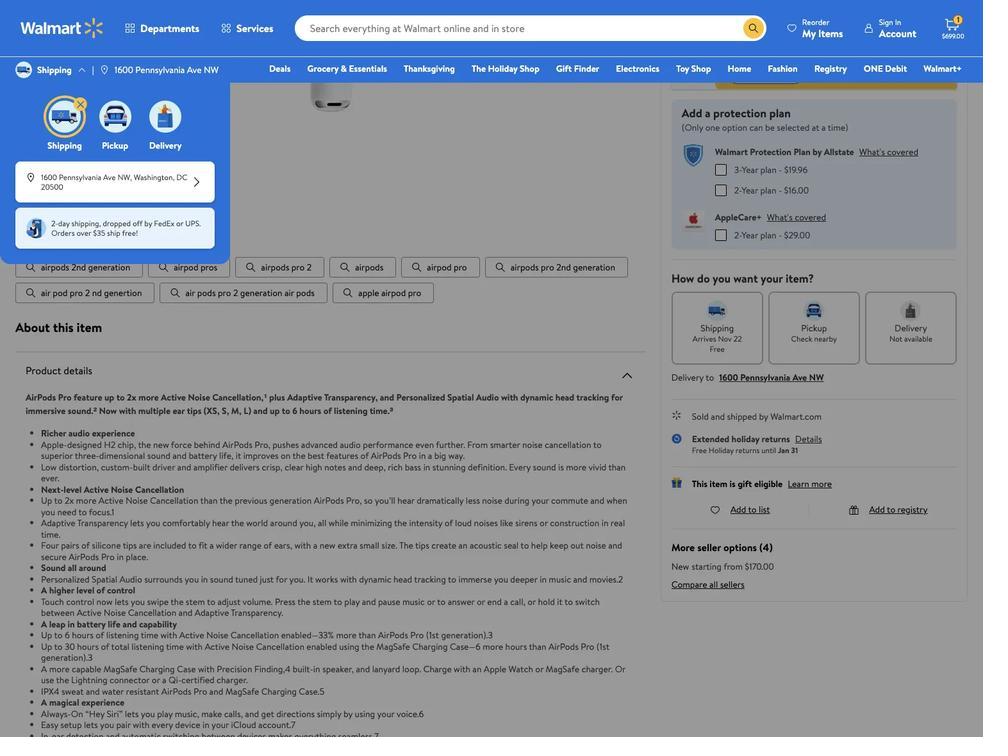 Task type: describe. For each thing, give the bounding box(es) containing it.
built-
[[293, 663, 314, 676]]

spatial inside 'airpods pro feature up to 2x more active noise cancellation,¹ plus adaptive transparency, and personalized spatial audio with dynamic head tracking for immersive sound.² now with multiple ear tips (xs, s, m, l) and up to 6 hours of listening time.³'
[[448, 392, 474, 404]]

item inside the save $30.00 on this item 11/22 at 12pm et want early access? shop it first starting at 12pm et as a walmart+ member. terms apply.
[[806, 24, 823, 37]]

0 horizontal spatial covered
[[795, 211, 827, 224]]

you left swipe
[[131, 596, 145, 609]]

31
[[792, 445, 799, 456]]

or inside 2-day shipping, dropped off by fedex or ups. orders over $35 ship free!
[[176, 218, 184, 229]]

2-Year plan - $29.00 checkbox
[[716, 229, 727, 241]]

2 vertical spatial it
[[558, 596, 563, 609]]

3-year plan - $19.96
[[735, 163, 808, 176]]

ave for nw,
[[103, 172, 116, 183]]

add for add to list
[[731, 503, 747, 516]]

the up lanyard
[[362, 641, 375, 654]]

intent image for delivery image
[[901, 300, 922, 321]]

or right watch
[[536, 663, 544, 676]]

1 horizontal spatial item
[[710, 477, 728, 490]]

pro down switch
[[581, 641, 595, 654]]

1 vertical spatial using
[[355, 708, 375, 721]]

now
[[99, 405, 117, 418]]

personalized inside richer audio experience apple-designed h2 chip, the new force behind airpods pro, pushes advanced audio performance even further. from smarter noise cancellation to superior three-dimensional sound and battery life, it improves on the best features of airpods pro in a big way. low distortion, custom-built driver and amplifier delivers crisp, clear high notes and deep, rich bass in stunning definition. every sound is more vivid than ever. next-level active noise cancellation up to 2x more active noise cancellation than the previous generation airpods pro, so you'll hear dramatically less noise during your commute and when you need to focus.1 adaptive transparency lets you comfortably hear the world around you, all while minimizing the intensity of loud noises like sirens or construction in real time. four pairs of silicone tips are included to fit a wider range of ears, with a new extra small size. the tips create an acoustic seal to help keep out noise and secure airpods pro in place. sound all around personalized spatial audio surrounds you in sound tuned just for you. it works with dynamic head tracking to immerse you deeper in music and movies.2 a higher level of control touch control now lets you swipe the stem to adjust volume. press the stem to play and pause music or to answer or end a call, or hold it to switch between active noise cancellation and adaptive transparency. a leap in battery life and capability up to 6 hours of listening time with active noise cancellation enabled—33% more than airpods pro (1st generation).3 up to 30 hours of total listening time with active noise cancellation enabled using the magsafe charging case—6 more hours than airpods pro (1st generation).3 a more capable magsafe charging case with precision finding,4 built-in speaker, and lanyard loop. charge with an apple watch or magsafe charger. or use the lightning connector or a qi-certified charger. ipx4 sweat and water resistant airpods pro and magsafe charging case.5 a magical experience always-on "hey siri" lets you play music, make calls, and get directions simply by using your voice.6 easy setup lets you pair with every device in your icloud account.7
[[41, 573, 90, 586]]

1 horizontal spatial is
[[730, 477, 736, 490]]

1 pods from the left
[[197, 287, 216, 300]]

starting inside the save $30.00 on this item 11/22 at 12pm et want early access? shop it first starting at 12pm et as a walmart+ member. terms apply.
[[834, 37, 860, 47]]

for inside richer audio experience apple-designed h2 chip, the new force behind airpods pro, pushes advanced audio performance even further. from smarter noise cancellation to superior three-dimensional sound and battery life, it improves on the best features of airpods pro in a big way. low distortion, custom-built driver and amplifier delivers crisp, clear high notes and deep, rich bass in stunning definition. every sound is more vivid than ever. next-level active noise cancellation up to 2x more active noise cancellation than the previous generation airpods pro, so you'll hear dramatically less noise during your commute and when you need to focus.1 adaptive transparency lets you comfortably hear the world around you, all while minimizing the intensity of loud noises like sirens or construction in real time. four pairs of silicone tips are included to fit a wider range of ears, with a new extra small size. the tips create an acoustic seal to help keep out noise and secure airpods pro in place. sound all around personalized spatial audio surrounds you in sound tuned just for you. it works with dynamic head tracking to immerse you deeper in music and movies.2 a higher level of control touch control now lets you swipe the stem to adjust volume. press the stem to play and pause music or to answer or end a call, or hold it to switch between active noise cancellation and adaptive transparency. a leap in battery life and capability up to 6 hours of listening time with active noise cancellation enabled—33% more than airpods pro (1st generation).3 up to 30 hours of total listening time with active noise cancellation enabled using the magsafe charging case—6 more hours than airpods pro (1st generation).3 a more capable magsafe charging case with precision finding,4 built-in speaker, and lanyard loop. charge with an apple watch or magsafe charger. or use the lightning connector or a qi-certified charger. ipx4 sweat and water resistant airpods pro and magsafe charging case.5 a magical experience always-on "hey siri" lets you play music, make calls, and get directions simply by using your voice.6 easy setup lets you pair with every device in your icloud account.7
[[276, 573, 287, 586]]

2 horizontal spatial tips
[[416, 540, 430, 552]]

dimensional
[[99, 450, 145, 463]]

air pod pro 2 nd genertion
[[41, 287, 142, 300]]

a inside the save $30.00 on this item 11/22 at 12pm et want early access? shop it first starting at 12pm et as a walmart+ member. terms apply.
[[908, 37, 911, 47]]

more up apple
[[483, 641, 504, 654]]

- for $19.96
[[779, 163, 783, 176]]

1 horizontal spatial returns
[[762, 433, 791, 445]]

with right now
[[119, 405, 136, 418]]

airpods pro 2 button
[[236, 257, 325, 278]]

2 stem from the left
[[313, 596, 332, 609]]

with up smarter
[[501, 392, 519, 404]]

a left qi- at the left
[[162, 674, 167, 687]]

deeper
[[511, 573, 538, 586]]

off
[[133, 218, 143, 229]]

seller
[[698, 540, 722, 554]]

(4)
[[760, 540, 773, 554]]

year for 3-year plan - $19.96
[[742, 163, 759, 176]]

and left behind
[[173, 450, 187, 463]]

airpod pros list item
[[148, 257, 230, 278]]

about
[[15, 319, 50, 336]]

2 horizontal spatial 2
[[307, 261, 312, 274]]

delivery for delivery not available
[[895, 322, 928, 334]]

hours inside 'airpods pro feature up to 2x more active noise cancellation,¹ plus adaptive transparency, and personalized spatial audio with dynamic head tracking for immersive sound.² now with multiple ear tips (xs, s, m, l) and up to 6 hours of listening time.³'
[[300, 405, 322, 418]]

1 horizontal spatial adaptive
[[195, 607, 229, 620]]

dynamic inside 'airpods pro feature up to 2x more active noise cancellation,¹ plus adaptive transparency, and personalized spatial audio with dynamic head tracking for immersive sound.² now with multiple ear tips (xs, s, m, l) and up to 6 hours of listening time.³'
[[521, 392, 554, 404]]

in right "bass"
[[424, 461, 431, 474]]

genertion
[[104, 287, 142, 300]]

the left "previous"
[[220, 495, 233, 508]]

more left vivid
[[566, 461, 587, 474]]

1 horizontal spatial at
[[861, 37, 868, 47]]

walmart protection plan by allstate what's covered
[[716, 145, 919, 158]]

simply
[[317, 708, 342, 721]]

than up comfortably
[[200, 495, 218, 508]]

2-day shipping, dropped off by fedex or ups. orders over $35 ship free!
[[51, 218, 201, 239]]

2 horizontal spatial 1600
[[720, 371, 739, 384]]

0 horizontal spatial sound
[[147, 450, 171, 463]]

11/22
[[826, 24, 845, 37]]

$699.00
[[943, 31, 965, 40]]

0 vertical spatial noise
[[523, 439, 543, 451]]

early
[[747, 37, 763, 47]]

2 a from the top
[[41, 618, 47, 631]]

0 horizontal spatial tips
[[123, 540, 137, 552]]

6 inside richer audio experience apple-designed h2 chip, the new force behind airpods pro, pushes advanced audio performance even further. from smarter noise cancellation to superior three-dimensional sound and battery life, it improves on the best features of airpods pro in a big way. low distortion, custom-built driver and amplifier delivers crisp, clear high notes and deep, rich bass in stunning definition. every sound is more vivid than ever. next-level active noise cancellation up to 2x more active noise cancellation than the previous generation airpods pro, so you'll hear dramatically less noise during your commute and when you need to focus.1 adaptive transparency lets you comfortably hear the world around you, all while minimizing the intensity of loud noises like sirens or construction in real time. four pairs of silicone tips are included to fit a wider range of ears, with a new extra small size. the tips create an acoustic seal to help keep out noise and secure airpods pro in place. sound all around personalized spatial audio surrounds you in sound tuned just for you. it works with dynamic head tracking to immerse you deeper in music and movies.2 a higher level of control touch control now lets you swipe the stem to adjust volume. press the stem to play and pause music or to answer or end a call, or hold it to switch between active noise cancellation and adaptive transparency. a leap in battery life and capability up to 6 hours of listening time with active noise cancellation enabled—33% more than airpods pro (1st generation).3 up to 30 hours of total listening time with active noise cancellation enabled using the magsafe charging case—6 more hours than airpods pro (1st generation).3 a more capable magsafe charging case with precision finding,4 built-in speaker, and lanyard loop. charge with an apple watch or magsafe charger. or use the lightning connector or a qi-certified charger. ipx4 sweat and water resistant airpods pro and magsafe charging case.5 a magical experience always-on "hey siri" lets you play music, make calls, and get directions simply by using your voice.6 easy setup lets you pair with every device in your icloud account.7
[[65, 629, 70, 642]]

airpods for airpods pro 2nd generation
[[511, 261, 539, 274]]

0 horizontal spatial time
[[141, 629, 159, 642]]

0 vertical spatial hear
[[398, 495, 415, 508]]

pennsylvania for nw
[[135, 63, 185, 76]]

the left world
[[231, 517, 244, 530]]

active up transparency
[[99, 495, 124, 508]]

airpods list item
[[330, 257, 397, 278]]

less
[[466, 495, 480, 508]]

walmart plus image
[[672, 19, 717, 89]]

add for add a protection plan
[[682, 105, 703, 121]]

0 vertical spatial level
[[64, 484, 82, 496]]

2x inside richer audio experience apple-designed h2 chip, the new force behind airpods pro, pushes advanced audio performance even further. from smarter noise cancellation to superior three-dimensional sound and battery life, it improves on the best features of airpods pro in a big way. low distortion, custom-built driver and amplifier delivers crisp, clear high notes and deep, rich bass in stunning definition. every sound is more vivid than ever. next-level active noise cancellation up to 2x more active noise cancellation than the previous generation airpods pro, so you'll hear dramatically less noise during your commute and when you need to focus.1 adaptive transparency lets you comfortably hear the world around you, all while minimizing the intensity of loud noises like sirens or construction in real time. four pairs of silicone tips are included to fit a wider range of ears, with a new extra small size. the tips create an acoustic seal to help keep out noise and secure airpods pro in place. sound all around personalized spatial audio surrounds you in sound tuned just for you. it works with dynamic head tracking to immerse you deeper in music and movies.2 a higher level of control touch control now lets you swipe the stem to adjust volume. press the stem to play and pause music or to answer or end a call, or hold it to switch between active noise cancellation and adaptive transparency. a leap in battery life and capability up to 6 hours of listening time with active noise cancellation enabled—33% more than airpods pro (1st generation).3 up to 30 hours of total listening time with active noise cancellation enabled using the magsafe charging case—6 more hours than airpods pro (1st generation).3 a more capable magsafe charging case with precision finding,4 built-in speaker, and lanyard loop. charge with an apple watch or magsafe charger. or use the lightning connector or a qi-certified charger. ipx4 sweat and water resistant airpods pro and magsafe charging case.5 a magical experience always-on "hey siri" lets you play music, make calls, and get directions simply by using your voice.6 easy setup lets you pair with every device in your icloud account.7
[[65, 495, 74, 508]]

1 horizontal spatial music
[[549, 573, 572, 586]]

by inside richer audio experience apple-designed h2 chip, the new force behind airpods pro, pushes advanced audio performance even further. from smarter noise cancellation to superior three-dimensional sound and battery life, it improves on the best features of airpods pro in a big way. low distortion, custom-built driver and amplifier delivers crisp, clear high notes and deep, rich bass in stunning definition. every sound is more vivid than ever. next-level active noise cancellation up to 2x more active noise cancellation than the previous generation airpods pro, so you'll hear dramatically less noise during your commute and when you need to focus.1 adaptive transparency lets you comfortably hear the world around you, all while minimizing the intensity of loud noises like sirens or construction in real time. four pairs of silicone tips are included to fit a wider range of ears, with a new extra small size. the tips create an acoustic seal to help keep out noise and secure airpods pro in place. sound all around personalized spatial audio surrounds you in sound tuned just for you. it works with dynamic head tracking to immerse you deeper in music and movies.2 a higher level of control touch control now lets you swipe the stem to adjust volume. press the stem to play and pause music or to answer or end a call, or hold it to switch between active noise cancellation and adaptive transparency. a leap in battery life and capability up to 6 hours of listening time with active noise cancellation enabled—33% more than airpods pro (1st generation).3 up to 30 hours of total listening time with active noise cancellation enabled using the magsafe charging case—6 more hours than airpods pro (1st generation).3 a more capable magsafe charging case with precision finding,4 built-in speaker, and lanyard loop. charge with an apple watch or magsafe charger. or use the lightning connector or a qi-certified charger. ipx4 sweat and water resistant airpods pro and magsafe charging case.5 a magical experience always-on "hey siri" lets you play music, make calls, and get directions simply by using your voice.6 easy setup lets you pair with every device in your icloud account.7
[[344, 708, 353, 721]]

0 vertical spatial what's
[[860, 145, 886, 158]]

with right ears,
[[295, 540, 311, 552]]

one debit
[[864, 62, 908, 75]]

you left deeper at bottom right
[[494, 573, 509, 586]]

the right use
[[56, 674, 69, 687]]

toy shop
[[677, 62, 712, 75]]

high
[[306, 461, 323, 474]]

charge
[[424, 663, 452, 676]]

orders
[[51, 228, 75, 239]]

1 up from the top
[[41, 495, 52, 508]]

 image inside shipping button
[[49, 101, 81, 133]]

2 vertical spatial pennsylvania
[[741, 371, 791, 384]]

0 horizontal spatial control
[[66, 596, 94, 609]]

0 horizontal spatial returns
[[736, 445, 760, 456]]

than up watch
[[529, 641, 547, 654]]

0 horizontal spatial item
[[77, 319, 102, 336]]

ever.
[[41, 472, 60, 485]]

tracking inside 'airpods pro feature up to 2x more active noise cancellation,¹ plus adaptive transparency, and personalized spatial audio with dynamic head tracking for immersive sound.² now with multiple ear tips (xs, s, m, l) and up to 6 hours of listening time.³'
[[577, 392, 610, 404]]

device
[[175, 719, 200, 732]]

from
[[468, 439, 488, 451]]

and right life
[[123, 618, 137, 631]]

pro up "loop."
[[411, 629, 424, 642]]

$30.00
[[748, 24, 775, 37]]

air for air pods pro 2 generation air pods
[[186, 287, 195, 300]]

account.7
[[259, 719, 296, 732]]

of right higher
[[97, 585, 105, 597]]

starting inside more seller options (4) new starting from $170.00 compare all sellers
[[692, 560, 722, 573]]

 image for 1600 pennsylvania ave nw
[[99, 65, 109, 75]]

toy shop link
[[671, 62, 717, 76]]

departments
[[140, 21, 200, 35]]

of left ears,
[[264, 540, 272, 552]]

enabled—33%
[[281, 629, 334, 642]]

noise up precision
[[232, 641, 254, 654]]

pro inside 'button'
[[454, 261, 467, 274]]

every
[[509, 461, 531, 474]]

and down real
[[609, 540, 623, 552]]

by right shipped
[[760, 410, 769, 423]]

with down case—6
[[454, 663, 471, 676]]

more up ipx4
[[49, 663, 70, 676]]

your left $35 on the top
[[66, 229, 90, 245]]

just
[[260, 573, 274, 586]]

until
[[762, 445, 777, 456]]

1 vertical spatial it
[[236, 450, 241, 463]]

1 horizontal spatial time
[[166, 641, 184, 654]]

1 vertical spatial new
[[320, 540, 336, 552]]

day
[[58, 218, 70, 229]]

pro up make
[[194, 686, 207, 698]]

1600 for 1600 pennsylvania ave nw, washington, dc 20500
[[41, 172, 57, 183]]

or left end
[[477, 596, 485, 609]]

and left pause
[[362, 596, 376, 609]]

0 horizontal spatial new
[[153, 439, 169, 451]]

and left get
[[245, 708, 259, 721]]

reorder my items
[[803, 16, 844, 40]]

on inside the save $30.00 on this item 11/22 at 12pm et want early access? shop it first starting at 12pm et as a walmart+ member. terms apply.
[[777, 24, 787, 37]]

you up are on the bottom left of page
[[146, 517, 160, 530]]

higher
[[49, 585, 74, 597]]

the right chip,
[[138, 439, 151, 451]]

with down swipe
[[161, 629, 177, 642]]

pairs
[[61, 540, 79, 552]]

airpods down hold
[[549, 641, 579, 654]]

four
[[41, 540, 59, 552]]

works
[[316, 573, 338, 586]]

gifting made easy image
[[672, 477, 682, 488]]

1 vertical spatial what's
[[768, 211, 793, 224]]

airpod pro button
[[402, 257, 480, 278]]

3 air from the left
[[285, 287, 294, 300]]

small
[[360, 540, 380, 552]]

head inside 'airpods pro feature up to 2x more active noise cancellation,¹ plus adaptive transparency, and personalized spatial audio with dynamic head tracking for immersive sound.² now with multiple ear tips (xs, s, m, l) and up to 6 hours of listening time.³'
[[556, 392, 575, 404]]

with right pair
[[133, 719, 150, 732]]

cancellation up finding,4
[[256, 641, 305, 654]]

pro left place.
[[101, 551, 115, 564]]

head inside richer audio experience apple-designed h2 chip, the new force behind airpods pro, pushes advanced audio performance even further. from smarter noise cancellation to superior three-dimensional sound and battery life, it improves on the best features of airpods pro in a big way. low distortion, custom-built driver and amplifier delivers crisp, clear high notes and deep, rich bass in stunning definition. every sound is more vivid than ever. next-level active noise cancellation up to 2x more active noise cancellation than the previous generation airpods pro, so you'll hear dramatically less noise during your commute and when you need to focus.1 adaptive transparency lets you comfortably hear the world around you, all while minimizing the intensity of loud noises like sirens or construction in real time. four pairs of silicone tips are included to fit a wider range of ears, with a new extra small size. the tips create an acoustic seal to help keep out noise and secure airpods pro in place. sound all around personalized spatial audio surrounds you in sound tuned just for you. it works with dynamic head tracking to immerse you deeper in music and movies.2 a higher level of control touch control now lets you swipe the stem to adjust volume. press the stem to play and pause music or to answer or end a call, or hold it to switch between active noise cancellation and adaptive transparency. a leap in battery life and capability up to 6 hours of listening time with active noise cancellation enabled—33% more than airpods pro (1st generation).3 up to 30 hours of total listening time with active noise cancellation enabled using the magsafe charging case—6 more hours than airpods pro (1st generation).3 a more capable magsafe charging case with precision finding,4 built-in speaker, and lanyard loop. charge with an apple watch or magsafe charger. or use the lightning connector or a qi-certified charger. ipx4 sweat and water resistant airpods pro and magsafe charging case.5 a magical experience always-on "hey siri" lets you play music, make calls, and get directions simply by using your voice.6 easy setup lets you pair with every device in your icloud account.7
[[394, 573, 413, 586]]

jan
[[779, 445, 790, 456]]

lets right siri" on the bottom left of page
[[125, 708, 139, 721]]

personalized inside 'airpods pro feature up to 2x more active noise cancellation,¹ plus adaptive transparency, and personalized spatial audio with dynamic head tracking for immersive sound.² now with multiple ear tips (xs, s, m, l) and up to 6 hours of listening time.³'
[[397, 392, 446, 404]]

1 horizontal spatial all
[[318, 517, 327, 530]]

delivery for delivery
[[149, 139, 182, 152]]

and up switch
[[574, 573, 588, 586]]

s,
[[222, 405, 229, 418]]

walmart+ down $699.00
[[924, 62, 963, 75]]

noises
[[474, 517, 498, 530]]

delivery not available
[[890, 322, 933, 344]]

listening inside 'airpods pro feature up to 2x more active noise cancellation,¹ plus adaptive transparency, and personalized spatial audio with dynamic head tracking for immersive sound.² now with multiple ear tips (xs, s, m, l) and up to 6 hours of listening time.³'
[[334, 405, 368, 418]]

walmart+ link
[[919, 62, 968, 76]]

thanksgiving link
[[398, 62, 461, 76]]

0 horizontal spatial charger.
[[217, 674, 248, 687]]

total
[[111, 641, 130, 654]]

1 horizontal spatial charger.
[[582, 663, 613, 676]]

and right l)
[[254, 405, 268, 418]]

apple
[[359, 287, 379, 300]]

1 vertical spatial hear
[[212, 517, 229, 530]]

siri"
[[107, 708, 123, 721]]

12pm down sign
[[870, 37, 887, 47]]

airpod pros
[[174, 261, 218, 274]]

music,
[[175, 708, 199, 721]]

2 vertical spatial charging
[[261, 686, 297, 698]]

active up focus.1
[[84, 484, 109, 496]]

$16.00
[[785, 184, 810, 197]]

airpods for airpods
[[355, 261, 384, 274]]

0 horizontal spatial (1st
[[426, 629, 439, 642]]

it inside the save $30.00 on this item 11/22 at 12pm et want early access? shop it first starting at 12pm et as a walmart+ member. terms apply.
[[812, 37, 817, 47]]

ear
[[173, 405, 185, 418]]

magsafe down total
[[104, 663, 137, 676]]

plan for $29.00
[[761, 229, 777, 241]]

Search search field
[[295, 15, 767, 41]]

gift
[[557, 62, 572, 75]]

1600 for 1600 pennsylvania ave nw
[[115, 63, 133, 76]]

apple_care logo image
[[682, 209, 705, 232]]

or right call,
[[528, 596, 536, 609]]

airpods for airpods 2nd generation
[[41, 261, 69, 274]]

0 vertical spatial nw
[[204, 63, 219, 76]]

airpods for airpods pro 2
[[261, 261, 289, 274]]

resistant
[[126, 686, 159, 698]]

1 vertical spatial level
[[76, 585, 94, 597]]

nw,
[[118, 172, 132, 183]]

1 vertical spatial around
[[79, 562, 106, 575]]

1 horizontal spatial generation).3
[[442, 629, 493, 642]]

time.³
[[370, 405, 393, 418]]

driver
[[153, 461, 175, 474]]

shop inside toy shop link
[[692, 62, 712, 75]]

0 horizontal spatial this
[[53, 319, 74, 336]]

precision
[[217, 663, 252, 676]]

active left life
[[77, 607, 102, 620]]

plan for $16.00
[[761, 184, 777, 197]]

0 vertical spatial charging
[[413, 641, 448, 654]]

and right capability
[[179, 607, 193, 620]]

et left as
[[889, 37, 897, 47]]

noise down custom-
[[111, 484, 133, 496]]

case—6
[[450, 641, 481, 654]]

2x inside 'airpods pro feature up to 2x more active noise cancellation,¹ plus adaptive transparency, and personalized spatial audio with dynamic head tracking for immersive sound.² now with multiple ear tips (xs, s, m, l) and up to 6 hours of listening time.³'
[[127, 392, 136, 404]]

|
[[92, 63, 94, 76]]

listening down capability
[[132, 641, 164, 654]]

1 horizontal spatial (1st
[[597, 641, 610, 654]]

free for extended
[[692, 445, 707, 456]]

2nd inside 'list item'
[[557, 261, 571, 274]]

0 vertical spatial shipping
[[37, 63, 72, 76]]

with right case at the bottom
[[198, 663, 215, 676]]

0 vertical spatial play
[[345, 596, 360, 609]]

0 vertical spatial around
[[270, 517, 297, 530]]

use
[[41, 674, 54, 687]]

0 horizontal spatial noise
[[482, 495, 503, 508]]

features
[[327, 450, 359, 463]]

voice.6
[[397, 708, 424, 721]]

3 up from the top
[[41, 641, 52, 654]]

hold
[[538, 596, 555, 609]]

4 a from the top
[[41, 697, 47, 710]]

a right end
[[504, 596, 508, 609]]

0 horizontal spatial battery
[[77, 618, 106, 631]]

you right surrounds
[[185, 573, 199, 586]]

in right deeper at bottom right
[[540, 573, 547, 586]]

loop.
[[403, 663, 421, 676]]

of left total
[[101, 641, 109, 654]]

your left icloud
[[212, 719, 229, 732]]

notes
[[325, 461, 346, 474]]

with up case at the bottom
[[186, 641, 203, 654]]

airpods pro 2nd generation button
[[485, 257, 629, 278]]

1 horizontal spatial audio
[[340, 439, 361, 451]]

spatial inside richer audio experience apple-designed h2 chip, the new force behind airpods pro, pushes advanced audio performance even further. from smarter noise cancellation to superior three-dimensional sound and battery life, it improves on the best features of airpods pro in a big way. low distortion, custom-built driver and amplifier delivers crisp, clear high notes and deep, rich bass in stunning definition. every sound is more vivid than ever. next-level active noise cancellation up to 2x more active noise cancellation than the previous generation airpods pro, so you'll hear dramatically less noise during your commute and when you need to focus.1 adaptive transparency lets you comfortably hear the world around you, all while minimizing the intensity of loud noises like sirens or construction in real time. four pairs of silicone tips are included to fit a wider range of ears, with a new extra small size. the tips create an acoustic seal to help keep out noise and secure airpods pro in place. sound all around personalized spatial audio surrounds you in sound tuned just for you. it works with dynamic head tracking to immerse you deeper in music and movies.2 a higher level of control touch control now lets you swipe the stem to adjust volume. press the stem to play and pause music or to answer or end a call, or hold it to switch between active noise cancellation and adaptive transparency. a leap in battery life and capability up to 6 hours of listening time with active noise cancellation enabled—33% more than airpods pro (1st generation).3 up to 30 hours of total listening time with active noise cancellation enabled using the magsafe charging case—6 more hours than airpods pro (1st generation).3 a more capable magsafe charging case with precision finding,4 built-in speaker, and lanyard loop. charge with an apple watch or magsafe charger. or use the lightning connector or a qi-certified charger. ipx4 sweat and water resistant airpods pro and magsafe charging case.5 a magical experience always-on "hey siri" lets you play music, make calls, and get directions simply by using your voice.6 easy setup lets you pair with every device in your icloud account.7
[[92, 573, 117, 586]]

0 horizontal spatial up
[[104, 392, 114, 404]]

0 horizontal spatial pro,
[[255, 439, 271, 451]]

range
[[240, 540, 262, 552]]

airpods up while
[[314, 495, 344, 508]]

0 vertical spatial experience
[[92, 427, 135, 440]]

big
[[435, 450, 447, 463]]

or right sirens
[[540, 517, 548, 530]]

this inside the save $30.00 on this item 11/22 at 12pm et want early access? shop it first starting at 12pm et as a walmart+ member. terms apply.
[[789, 24, 803, 37]]

active up precision
[[205, 641, 230, 654]]

1 a from the top
[[41, 585, 47, 597]]

dc
[[177, 172, 188, 183]]

- for $29.00
[[779, 229, 783, 241]]

free for shipping
[[710, 343, 725, 354]]

cancellation,¹
[[212, 392, 267, 404]]

magical
[[49, 697, 79, 710]]

in
[[896, 16, 902, 27]]

want
[[728, 37, 745, 47]]

in left place.
[[117, 551, 124, 564]]

airpods pro feature up to 2x more active noise cancellation,¹ plus adaptive transparency, and personalized spatial audio with dynamic head tracking for immersive sound.² now with multiple ear tips (xs, s, m, l) and up to 6 hours of listening time.³
[[26, 392, 623, 418]]

1 horizontal spatial the
[[472, 62, 486, 75]]

et left the in
[[880, 24, 890, 37]]

walmart+ down terms
[[756, 67, 794, 80]]

pennsylvania for nw,
[[59, 172, 101, 183]]

12pm left sign
[[857, 24, 878, 37]]

0 horizontal spatial generation).3
[[41, 652, 93, 665]]

- for $16.00
[[779, 184, 783, 197]]

product details image
[[620, 368, 635, 384]]

all inside more seller options (4) new starting from $170.00 compare all sellers
[[710, 578, 719, 591]]

finding,4
[[255, 663, 291, 676]]

built
[[133, 461, 150, 474]]

and up make
[[209, 686, 223, 698]]

airpods pro 2 list item
[[236, 257, 325, 278]]

Walmart Site-Wide search field
[[295, 15, 767, 41]]

noise down adjust
[[206, 629, 229, 642]]

0 horizontal spatial audio
[[69, 427, 90, 440]]

0 horizontal spatial music
[[403, 596, 425, 609]]

2 horizontal spatial sound
[[533, 461, 556, 474]]

and left 'deep,'
[[348, 461, 362, 474]]

more up transparency
[[76, 495, 97, 508]]

1 horizontal spatial up
[[270, 405, 280, 418]]

search
[[92, 229, 126, 245]]

0 horizontal spatial adaptive
[[41, 517, 75, 530]]

airpods pro 2
[[261, 261, 312, 274]]

for inside 'airpods pro feature up to 2x more active noise cancellation,¹ plus adaptive transparency, and personalized spatial audio with dynamic head tracking for immersive sound.² now with multiple ear tips (xs, s, m, l) and up to 6 hours of listening time.³'
[[612, 392, 623, 404]]

with right the works
[[341, 573, 357, 586]]

2 horizontal spatial noise
[[586, 540, 607, 552]]

applecare+ what's covered
[[716, 211, 827, 224]]

my
[[803, 26, 816, 40]]

0 vertical spatial covered
[[888, 145, 919, 158]]

or left answer
[[427, 596, 436, 609]]

0 horizontal spatial holiday
[[488, 62, 518, 75]]

multiple
[[138, 405, 171, 418]]

walmart+ inside the save $30.00 on this item 11/22 at 12pm et want early access? shop it first starting at 12pm et as a walmart+ member. terms apply.
[[913, 37, 946, 47]]

of left life
[[96, 629, 104, 642]]

magsafe right watch
[[546, 663, 580, 676]]

1 vertical spatial an
[[473, 663, 482, 676]]

adaptive inside 'airpods pro feature up to 2x more active noise cancellation,¹ plus adaptive transparency, and personalized spatial audio with dynamic head tracking for immersive sound.² now with multiple ear tips (xs, s, m, l) and up to 6 hours of listening time.³'
[[287, 392, 322, 404]]

transparency,
[[324, 392, 378, 404]]

cancellation down transparency.
[[231, 629, 279, 642]]

plan up protection
[[770, 105, 791, 121]]

watch
[[509, 663, 534, 676]]

than right vivid
[[609, 461, 626, 474]]

airpods left "bass"
[[371, 450, 401, 463]]

0 vertical spatial battery
[[189, 450, 217, 463]]

magsafe up lanyard
[[377, 641, 410, 654]]

1 horizontal spatial walmart
[[716, 145, 748, 158]]

on inside richer audio experience apple-designed h2 chip, the new force behind airpods pro, pushes advanced audio performance even further. from smarter noise cancellation to superior three-dimensional sound and battery life, it improves on the best features of airpods pro in a big way. low distortion, custom-built driver and amplifier delivers crisp, clear high notes and deep, rich bass in stunning definition. every sound is more vivid than ever. next-level active noise cancellation up to 2x more active noise cancellation than the previous generation airpods pro, so you'll hear dramatically less noise during your commute and when you need to focus.1 adaptive transparency lets you comfortably hear the world around you, all while minimizing the intensity of loud noises like sirens or construction in real time. four pairs of silicone tips are included to fit a wider range of ears, with a new extra small size. the tips create an acoustic seal to help keep out noise and secure airpods pro in place. sound all around personalized spatial audio surrounds you in sound tuned just for you. it works with dynamic head tracking to immerse you deeper in music and movies.2 a higher level of control touch control now lets you swipe the stem to adjust volume. press the stem to play and pause music or to answer or end a call, or hold it to switch between active noise cancellation and adaptive transparency. a leap in battery life and capability up to 6 hours of listening time with active noise cancellation enabled—33% more than airpods pro (1st generation).3 up to 30 hours of total listening time with active noise cancellation enabled using the magsafe charging case—6 more hours than airpods pro (1st generation).3 a more capable magsafe charging case with precision finding,4 built-in speaker, and lanyard loop. charge with an apple watch or magsafe charger. or use the lightning connector or a qi-certified charger. ipx4 sweat and water resistant airpods pro and magsafe charging case.5 a magical experience always-on "hey siri" lets you play music, make calls, and get directions simply by using your voice.6 easy setup lets you pair with every device in your icloud account.7
[[281, 450, 291, 463]]

shop inside the save $30.00 on this item 11/22 at 12pm et want early access? shop it first starting at 12pm et as a walmart+ member. terms apply.
[[793, 37, 810, 47]]

1 vertical spatial nw
[[810, 371, 825, 384]]

noise inside 'airpods pro feature up to 2x more active noise cancellation,¹ plus adaptive transparency, and personalized spatial audio with dynamic head tracking for immersive sound.² now with multiple ear tips (xs, s, m, l) and up to 6 hours of listening time.³'
[[188, 392, 210, 404]]

1 vertical spatial all
[[68, 562, 77, 575]]

you down resistant
[[141, 708, 155, 721]]

lightning
[[71, 674, 108, 687]]

0 horizontal spatial play
[[157, 708, 173, 721]]



Task type: vqa. For each thing, say whether or not it's contained in the screenshot.
left NW
yes



Task type: locate. For each thing, give the bounding box(es) containing it.
deals link
[[264, 62, 297, 76]]

1 horizontal spatial air
[[186, 287, 195, 300]]

active up ear
[[161, 392, 186, 404]]

add
[[682, 105, 703, 121], [731, 503, 747, 516], [870, 503, 886, 516]]

apple airpods pro (2nd generation) - lightning - image 3 of 5 image
[[22, 0, 97, 19]]

tips inside 'airpods pro feature up to 2x more active noise cancellation,¹ plus adaptive transparency, and personalized spatial audio with dynamic head tracking for immersive sound.² now with multiple ear tips (xs, s, m, l) and up to 6 hours of listening time.³'
[[187, 405, 202, 418]]

case
[[177, 663, 196, 676]]

year for 2-year plan - $29.00
[[742, 229, 759, 241]]

generation).3 up use
[[41, 652, 93, 665]]

apple airpod pro list item
[[333, 283, 434, 304]]

airpods right secure
[[69, 551, 99, 564]]

airpod inside button
[[174, 261, 199, 274]]

2 for air pods pro 2 generation air pods
[[233, 287, 238, 300]]

1 horizontal spatial this
[[789, 24, 803, 37]]

search icon image
[[749, 23, 759, 33]]

0 vertical spatial -
[[779, 163, 783, 176]]

level left the 'now' at the left bottom of page
[[76, 585, 94, 597]]

1 horizontal spatial 2
[[233, 287, 238, 300]]

time right total
[[141, 629, 159, 642]]

1 vertical spatial pennsylvania
[[59, 172, 101, 183]]

0 horizontal spatial pennsylvania
[[59, 172, 101, 183]]

secure
[[41, 551, 67, 564]]

0 horizontal spatial what's
[[768, 211, 793, 224]]

 image for pickup
[[99, 101, 131, 133]]

 image for 2-
[[26, 218, 46, 239]]

pro right rich
[[403, 450, 417, 463]]

airpod for airpod pros
[[174, 261, 199, 274]]

airpods up the delivers
[[222, 439, 253, 451]]

shipping inside shipping arrives nov 22 free
[[701, 322, 734, 334]]

20500
[[41, 182, 63, 192]]

1 year from the top
[[742, 163, 759, 176]]

2- right 2-year plan - $29.00 checkbox
[[735, 229, 742, 241]]

shop left gift
[[520, 62, 540, 75]]

of right features
[[361, 450, 369, 463]]

add left list
[[731, 503, 747, 516]]

 image for shipping
[[15, 62, 32, 78]]

the right the size.
[[400, 540, 414, 552]]

0 horizontal spatial at
[[847, 24, 855, 37]]

1 vertical spatial 2x
[[65, 495, 74, 508]]

2 vertical spatial delivery
[[672, 371, 704, 384]]

shop inside the holiday shop link
[[520, 62, 540, 75]]

 image left orders
[[26, 218, 46, 239]]

battery
[[189, 450, 217, 463], [77, 618, 106, 631]]

0 horizontal spatial for
[[276, 573, 287, 586]]

in down fit
[[201, 573, 208, 586]]

0 horizontal spatial charging
[[139, 663, 175, 676]]

1 horizontal spatial stem
[[313, 596, 332, 609]]

0 horizontal spatial 6
[[65, 629, 70, 642]]

apple airpods pro (2nd generation) - lightning - image 4 of 5 image
[[22, 27, 97, 102]]

add to list button
[[711, 503, 771, 516]]

stem left adjust
[[186, 596, 205, 609]]

new
[[672, 560, 690, 573]]

airpod
[[174, 261, 199, 274], [427, 261, 452, 274], [382, 287, 406, 300]]

add to list
[[731, 503, 771, 516]]

3 a from the top
[[41, 663, 47, 676]]

1 horizontal spatial control
[[107, 585, 135, 597]]

music up hold
[[549, 573, 572, 586]]

0 vertical spatial tracking
[[577, 392, 610, 404]]

access?
[[765, 37, 792, 47]]

0 horizontal spatial walmart
[[145, 229, 189, 245]]

check
[[792, 333, 813, 344]]

product
[[26, 364, 61, 378]]

it
[[812, 37, 817, 47], [236, 450, 241, 463], [558, 596, 563, 609]]

as
[[899, 37, 906, 47]]

1 vertical spatial  image
[[26, 218, 46, 239]]

ave left nw,
[[103, 172, 116, 183]]

rich
[[388, 461, 403, 474]]

listening left capability
[[106, 629, 139, 642]]

ave for nw
[[187, 63, 202, 76]]

2 horizontal spatial all
[[710, 578, 719, 591]]

a right fit
[[210, 540, 214, 552]]

home link
[[723, 62, 758, 76]]

airpods down case at the bottom
[[161, 686, 192, 698]]

airpods inside 'airpods pro feature up to 2x more active noise cancellation,¹ plus adaptive transparency, and personalized spatial audio with dynamic head tracking for immersive sound.² now with multiple ear tips (xs, s, m, l) and up to 6 hours of listening time.³'
[[26, 392, 56, 404]]

0 horizontal spatial around
[[79, 562, 106, 575]]

2- for 2-day shipping, dropped off by fedex or ups. orders over $35 ship free!
[[51, 218, 58, 229]]

up
[[41, 495, 52, 508], [41, 629, 52, 642], [41, 641, 52, 654]]

pros
[[201, 261, 218, 274]]

tuned
[[235, 573, 258, 586]]

registry
[[898, 503, 928, 516]]

the inside richer audio experience apple-designed h2 chip, the new force behind airpods pro, pushes advanced audio performance even further. from smarter noise cancellation to superior three-dimensional sound and battery life, it improves on the best features of airpods pro in a big way. low distortion, custom-built driver and amplifier delivers crisp, clear high notes and deep, rich bass in stunning definition. every sound is more vivid than ever. next-level active noise cancellation up to 2x more active noise cancellation than the previous generation airpods pro, so you'll hear dramatically less noise during your commute and when you need to focus.1 adaptive transparency lets you comfortably hear the world around you, all while minimizing the intensity of loud noises like sirens or construction in real time. four pairs of silicone tips are included to fit a wider range of ears, with a new extra small size. the tips create an acoustic seal to help keep out noise and secure airpods pro in place. sound all around personalized spatial audio surrounds you in sound tuned just for you. it works with dynamic head tracking to immerse you deeper in music and movies.2 a higher level of control touch control now lets you swipe the stem to adjust volume. press the stem to play and pause music or to answer or end a call, or hold it to switch between active noise cancellation and adaptive transparency. a leap in battery life and capability up to 6 hours of listening time with active noise cancellation enabled—33% more than airpods pro (1st generation).3 up to 30 hours of total listening time with active noise cancellation enabled using the magsafe charging case—6 more hours than airpods pro (1st generation).3 a more capable magsafe charging case with precision finding,4 built-in speaker, and lanyard loop. charge with an apple watch or magsafe charger. or use the lightning connector or a qi-certified charger. ipx4 sweat and water resistant airpods pro and magsafe charging case.5 a magical experience always-on "hey siri" lets you play music, make calls, and get directions simply by using your voice.6 easy setup lets you pair with every device in your icloud account.7
[[400, 540, 414, 552]]

adaptive right plus
[[287, 392, 322, 404]]

an left apple
[[473, 663, 482, 676]]

0 vertical spatial head
[[556, 392, 575, 404]]

the up the size.
[[394, 517, 407, 530]]

2- for 2-year plan - $16.00
[[735, 184, 742, 197]]

all right you,
[[318, 517, 327, 530]]

free inside shipping arrives nov 22 free
[[710, 343, 725, 354]]

0 horizontal spatial air
[[41, 287, 51, 300]]

registry link
[[809, 62, 853, 76]]

 image
[[15, 62, 32, 78], [99, 65, 109, 75], [49, 101, 81, 133], [99, 101, 131, 133], [149, 101, 182, 133]]

magsafe down precision
[[226, 686, 259, 698]]

1 vertical spatial audio
[[120, 573, 142, 586]]

1 vertical spatial battery
[[77, 618, 106, 631]]

of left loud
[[445, 517, 453, 530]]

pickup inside button
[[102, 139, 128, 152]]

a
[[908, 37, 911, 47], [706, 105, 711, 121], [428, 450, 433, 463], [210, 540, 214, 552], [313, 540, 318, 552], [504, 596, 508, 609], [162, 674, 167, 687]]

level
[[64, 484, 82, 496], [76, 585, 94, 597]]

wpp logo image
[[682, 144, 705, 167]]

airpods 2nd generation
[[41, 261, 130, 274]]

0 horizontal spatial airpod
[[174, 261, 199, 274]]

walmart image
[[21, 18, 104, 38]]

1 vertical spatial what's covered button
[[768, 211, 827, 224]]

shipping inside button
[[48, 139, 82, 152]]

holiday
[[732, 433, 760, 445]]

do
[[698, 270, 710, 286]]

0 horizontal spatial head
[[394, 573, 413, 586]]

pro inside 'airpods pro feature up to 2x more active noise cancellation,¹ plus adaptive transparency, and personalized spatial audio with dynamic head tracking for immersive sound.² now with multiple ear tips (xs, s, m, l) and up to 6 hours of listening time.³'
[[58, 392, 72, 404]]

speaker,
[[323, 663, 354, 676]]

0 horizontal spatial pods
[[197, 287, 216, 300]]

on right the ship
[[129, 229, 142, 245]]

1 horizontal spatial battery
[[189, 450, 217, 463]]

spatial up the 'now' at the left bottom of page
[[92, 573, 117, 586]]

hear right you'll
[[398, 495, 415, 508]]

delivery inside button
[[149, 139, 182, 152]]

1 horizontal spatial pennsylvania
[[135, 63, 185, 76]]

list
[[15, 257, 646, 304]]

3 year from the top
[[742, 229, 759, 241]]

airpods pro 2nd generation list item
[[485, 257, 629, 278]]

1 horizontal spatial on
[[281, 450, 291, 463]]

1 vertical spatial pro,
[[346, 495, 362, 508]]

pickup inside pickup check nearby
[[802, 322, 828, 334]]

by inside 2-day shipping, dropped off by fedex or ups. orders over $35 ship free!
[[145, 218, 152, 229]]

3-Year plan - $19.96 checkbox
[[716, 164, 727, 175]]

richer audio experience apple-designed h2 chip, the new force behind airpods pro, pushes advanced audio performance even further. from smarter noise cancellation to superior three-dimensional sound and battery life, it improves on the best features of airpods pro in a big way. low distortion, custom-built driver and amplifier delivers crisp, clear high notes and deep, rich bass in stunning definition. every sound is more vivid than ever. next-level active noise cancellation up to 2x more active noise cancellation than the previous generation airpods pro, so you'll hear dramatically less noise during your commute and when you need to focus.1 adaptive transparency lets you comfortably hear the world around you, all while minimizing the intensity of loud noises like sirens or construction in real time. four pairs of silicone tips are included to fit a wider range of ears, with a new extra small size. the tips create an acoustic seal to help keep out noise and secure airpods pro in place. sound all around personalized spatial audio surrounds you in sound tuned just for you. it works with dynamic head tracking to immerse you deeper in music and movies.2 a higher level of control touch control now lets you swipe the stem to adjust volume. press the stem to play and pause music or to answer or end a call, or hold it to switch between active noise cancellation and adaptive transparency. a leap in battery life and capability up to 6 hours of listening time with active noise cancellation enabled—33% more than airpods pro (1st generation).3 up to 30 hours of total listening time with active noise cancellation enabled using the magsafe charging case—6 more hours than airpods pro (1st generation).3 a more capable magsafe charging case with precision finding,4 built-in speaker, and lanyard loop. charge with an apple watch or magsafe charger. or use the lightning connector or a qi-certified charger. ipx4 sweat and water resistant airpods pro and magsafe charging case.5 a magical experience always-on "hey siri" lets you play music, make calls, and get directions simply by using your voice.6 easy setup lets you pair with every device in your icloud account.7
[[41, 427, 628, 732]]

1600
[[115, 63, 133, 76], [41, 172, 57, 183], [720, 371, 739, 384]]

or left qi- at the left
[[152, 674, 160, 687]]

1 horizontal spatial sound
[[210, 573, 233, 586]]

ave inside 1600 pennsylvania ave nw, washington, dc 20500
[[103, 172, 116, 183]]

you
[[713, 270, 731, 286], [41, 506, 55, 519], [146, 517, 160, 530], [185, 573, 199, 586], [494, 573, 509, 586], [131, 596, 145, 609], [141, 708, 155, 721], [100, 719, 114, 732]]

audio down place.
[[120, 573, 142, 586]]

generation inside 'list item'
[[574, 261, 616, 274]]

you.
[[290, 573, 306, 586]]

in left big
[[419, 450, 426, 463]]

6 inside 'airpods pro feature up to 2x more active noise cancellation,¹ plus adaptive transparency, and personalized spatial audio with dynamic head tracking for immersive sound.² now with multiple ear tips (xs, s, m, l) and up to 6 hours of listening time.³'
[[293, 405, 298, 418]]

charging
[[413, 641, 448, 654], [139, 663, 175, 676], [261, 686, 297, 698]]

0 vertical spatial the
[[472, 62, 486, 75]]

1600 inside 1600 pennsylvania ave nw, washington, dc 20500
[[41, 172, 57, 183]]

at up one
[[861, 37, 868, 47]]

0 vertical spatial free
[[710, 343, 725, 354]]

air down airpod pros list item
[[186, 287, 195, 300]]

(1st
[[426, 629, 439, 642], [597, 641, 610, 654]]

2 horizontal spatial item
[[806, 24, 823, 37]]

continue your search on walmart
[[15, 229, 189, 245]]

is inside richer audio experience apple-designed h2 chip, the new force behind airpods pro, pushes advanced audio performance even further. from smarter noise cancellation to superior three-dimensional sound and battery life, it improves on the best features of airpods pro in a big way. low distortion, custom-built driver and amplifier delivers crisp, clear high notes and deep, rich bass in stunning definition. every sound is more vivid than ever. next-level active noise cancellation up to 2x more active noise cancellation than the previous generation airpods pro, so you'll hear dramatically less noise during your commute and when you need to focus.1 adaptive transparency lets you comfortably hear the world around you, all while minimizing the intensity of loud noises like sirens or construction in real time. four pairs of silicone tips are included to fit a wider range of ears, with a new extra small size. the tips create an acoustic seal to help keep out noise and secure airpods pro in place. sound all around personalized spatial audio surrounds you in sound tuned just for you. it works with dynamic head tracking to immerse you deeper in music and movies.2 a higher level of control touch control now lets you swipe the stem to adjust volume. press the stem to play and pause music or to answer or end a call, or hold it to switch between active noise cancellation and adaptive transparency. a leap in battery life and capability up to 6 hours of listening time with active noise cancellation enabled—33% more than airpods pro (1st generation).3 up to 30 hours of total listening time with active noise cancellation enabled using the magsafe charging case—6 more hours than airpods pro (1st generation).3 a more capable magsafe charging case with precision finding,4 built-in speaker, and lanyard loop. charge with an apple watch or magsafe charger. or use the lightning connector or a qi-certified charger. ipx4 sweat and water resistant airpods pro and magsafe charging case.5 a magical experience always-on "hey siri" lets you play music, make calls, and get directions simply by using your voice.6 easy setup lets you pair with every device in your icloud account.7
[[559, 461, 564, 474]]

dynamic up cancellation
[[521, 392, 554, 404]]

acoustic
[[470, 540, 502, 552]]

apple airpods pro (2nd generation) - lightning - image 5 of 5 image
[[22, 110, 97, 185]]

generation inside richer audio experience apple-designed h2 chip, the new force behind airpods pro, pushes advanced audio performance even further. from smarter noise cancellation to superior three-dimensional sound and battery life, it improves on the best features of airpods pro in a big way. low distortion, custom-built driver and amplifier delivers crisp, clear high notes and deep, rich bass in stunning definition. every sound is more vivid than ever. next-level active noise cancellation up to 2x more active noise cancellation than the previous generation airpods pro, so you'll hear dramatically less noise during your commute and when you need to focus.1 adaptive transparency lets you comfortably hear the world around you, all while minimizing the intensity of loud noises like sirens or construction in real time. four pairs of silicone tips are included to fit a wider range of ears, with a new extra small size. the tips create an acoustic seal to help keep out noise and secure airpods pro in place. sound all around personalized spatial audio surrounds you in sound tuned just for you. it works with dynamic head tracking to immerse you deeper in music and movies.2 a higher level of control touch control now lets you swipe the stem to adjust volume. press the stem to play and pause music or to answer or end a call, or hold it to switch between active noise cancellation and adaptive transparency. a leap in battery life and capability up to 6 hours of listening time with active noise cancellation enabled—33% more than airpods pro (1st generation).3 up to 30 hours of total listening time with active noise cancellation enabled using the magsafe charging case—6 more hours than airpods pro (1st generation).3 a more capable magsafe charging case with precision finding,4 built-in speaker, and lanyard loop. charge with an apple watch or magsafe charger. or use the lightning connector or a qi-certified charger. ipx4 sweat and water resistant airpods pro and magsafe charging case.5 a magical experience always-on "hey siri" lets you play music, make calls, and get directions simply by using your voice.6 easy setup lets you pair with every device in your icloud account.7
[[270, 495, 312, 508]]

1 horizontal spatial head
[[556, 392, 575, 404]]

2 vertical spatial on
[[281, 450, 291, 463]]

4 airpods from the left
[[511, 261, 539, 274]]

need
[[57, 506, 77, 519]]

2 vertical spatial -
[[779, 229, 783, 241]]

&
[[341, 62, 347, 75]]

0 horizontal spatial delivery
[[149, 139, 182, 152]]

audio down sound.²
[[69, 427, 90, 440]]

make
[[202, 708, 222, 721]]

2 pods from the left
[[296, 287, 315, 300]]

ave down check
[[793, 371, 808, 384]]

this right about
[[53, 319, 74, 336]]

1 horizontal spatial 6
[[293, 405, 298, 418]]

delivery inside delivery not available
[[895, 322, 928, 334]]

1 horizontal spatial covered
[[888, 145, 919, 158]]

airpods pro 2nd generation
[[511, 261, 616, 274]]

air pod pro 2 nd genertion list item
[[15, 283, 155, 304]]

1 vertical spatial on
[[129, 229, 142, 245]]

silicone
[[92, 540, 121, 552]]

starting up compare all sellers button
[[692, 560, 722, 573]]

a left magical
[[41, 697, 47, 710]]

air down airpods pro 2
[[285, 287, 294, 300]]

sound
[[41, 562, 66, 575]]

0 vertical spatial year
[[742, 163, 759, 176]]

0 vertical spatial music
[[549, 573, 572, 586]]

air pods pro 2 generation air pods list item
[[160, 283, 328, 304]]

join walmart+ link
[[728, 63, 805, 84]]

2- inside 2-day shipping, dropped off by fedex or ups. orders over $35 ship free!
[[51, 218, 58, 229]]

control left the 'now' at the left bottom of page
[[66, 596, 94, 609]]

 image inside pickup button
[[99, 101, 131, 133]]

1 horizontal spatial pods
[[296, 287, 315, 300]]

2 horizontal spatial air
[[285, 287, 294, 300]]

2 up from the top
[[41, 629, 52, 642]]

delivery for delivery to 1600 pennsylvania ave nw
[[672, 371, 704, 384]]

comfortably
[[163, 517, 210, 530]]

listening down transparency, at the bottom
[[334, 405, 368, 418]]

lets right the 'now' at the left bottom of page
[[115, 596, 129, 609]]

battery left life
[[77, 618, 106, 631]]

list containing airpods 2nd generation
[[15, 257, 646, 304]]

head up pause
[[394, 573, 413, 586]]

year for 2-year plan - $16.00
[[742, 184, 759, 197]]

save $30.00 on this item 11/22 at 12pm et element
[[728, 24, 890, 37]]

airpod pro list item
[[402, 257, 480, 278]]

1 airpods from the left
[[41, 261, 69, 274]]

2 inside button
[[233, 287, 238, 300]]

what's covered button for walmart protection plan by allstate
[[860, 145, 919, 158]]

0 horizontal spatial tracking
[[415, 573, 446, 586]]

pro inside 'list item'
[[541, 261, 555, 274]]

2  image from the top
[[26, 218, 46, 239]]

2 for air pod pro 2 nd genertion
[[85, 287, 90, 300]]

1 vertical spatial experience
[[81, 697, 125, 710]]

ave down departments
[[187, 63, 202, 76]]

1 horizontal spatial hear
[[398, 495, 415, 508]]

capable
[[72, 663, 101, 676]]

sign in account
[[880, 16, 917, 40]]

what's covered button for applecare+
[[768, 211, 827, 224]]

0 horizontal spatial nw
[[204, 63, 219, 76]]

m,
[[231, 405, 242, 418]]

a left big
[[428, 450, 433, 463]]

previous
[[235, 495, 268, 508]]

2 vertical spatial shipping
[[701, 322, 734, 334]]

what's
[[860, 145, 886, 158], [768, 211, 793, 224]]

while
[[329, 517, 349, 530]]

airpods 2nd generation list item
[[15, 257, 143, 278]]

during
[[505, 495, 530, 508]]

a left higher
[[41, 585, 47, 597]]

noise
[[188, 392, 210, 404], [111, 484, 133, 496], [126, 495, 148, 508], [104, 607, 126, 620], [206, 629, 229, 642], [232, 641, 254, 654]]

 image inside delivery button
[[149, 101, 182, 133]]

sound left force
[[147, 450, 171, 463]]

dynamic inside richer audio experience apple-designed h2 chip, the new force behind airpods pro, pushes advanced audio performance even further. from smarter noise cancellation to superior three-dimensional sound and battery life, it improves on the best features of airpods pro in a big way. low distortion, custom-built driver and amplifier delivers crisp, clear high notes and deep, rich bass in stunning definition. every sound is more vivid than ever. next-level active noise cancellation up to 2x more active noise cancellation than the previous generation airpods pro, so you'll hear dramatically less noise during your commute and when you need to focus.1 adaptive transparency lets you comfortably hear the world around you, all while minimizing the intensity of loud noises like sirens or construction in real time. four pairs of silicone tips are included to fit a wider range of ears, with a new extra small size. the tips create an acoustic seal to help keep out noise and secure airpods pro in place. sound all around personalized spatial audio surrounds you in sound tuned just for you. it works with dynamic head tracking to immerse you deeper in music and movies.2 a higher level of control touch control now lets you swipe the stem to adjust volume. press the stem to play and pause music or to answer or end a call, or hold it to switch between active noise cancellation and adaptive transparency. a leap in battery life and capability up to 6 hours of listening time with active noise cancellation enabled—33% more than airpods pro (1st generation).3 up to 30 hours of total listening time with active noise cancellation enabled using the magsafe charging case—6 more hours than airpods pro (1st generation).3 a more capable magsafe charging case with precision finding,4 built-in speaker, and lanyard loop. charge with an apple watch or magsafe charger. or use the lightning connector or a qi-certified charger. ipx4 sweat and water resistant airpods pro and magsafe charging case.5 a magical experience always-on "hey siri" lets you play music, make calls, and get directions simply by using your voice.6 easy setup lets you pair with every device in your icloud account.7
[[359, 573, 392, 586]]

0 horizontal spatial an
[[459, 540, 468, 552]]

more inside 'airpods pro feature up to 2x more active noise cancellation,¹ plus adaptive transparency, and personalized spatial audio with dynamic head tracking for immersive sound.² now with multiple ear tips (xs, s, m, l) and up to 6 hours of listening time.³'
[[139, 392, 159, 404]]

by right plan
[[813, 145, 822, 158]]

0 horizontal spatial hear
[[212, 517, 229, 530]]

delivery up washington,
[[149, 139, 182, 152]]

hours
[[300, 405, 322, 418], [72, 629, 94, 642], [77, 641, 99, 654], [506, 641, 527, 654]]

free inside extended holiday returns details free holiday returns until jan 31
[[692, 445, 707, 456]]

active inside 'airpods pro feature up to 2x more active noise cancellation,¹ plus adaptive transparency, and personalized spatial audio with dynamic head tracking for immersive sound.² now with multiple ear tips (xs, s, m, l) and up to 6 hours of listening time.³'
[[161, 392, 186, 404]]

get
[[261, 708, 274, 721]]

an right create in the left of the page
[[459, 540, 468, 552]]

an
[[459, 540, 468, 552], [473, 663, 482, 676]]

hours right leap on the bottom
[[72, 629, 94, 642]]

list
[[759, 503, 771, 516]]

pickup for pickup
[[102, 139, 128, 152]]

0 vertical spatial personalized
[[397, 392, 446, 404]]

cancellation down surrounds
[[128, 607, 177, 620]]

size.
[[382, 540, 398, 552]]

2 horizontal spatial it
[[812, 37, 817, 47]]

pro inside button
[[218, 287, 231, 300]]

air inside button
[[41, 287, 51, 300]]

1 vertical spatial starting
[[692, 560, 722, 573]]

airpod left pros
[[174, 261, 199, 274]]

1 $699.00
[[943, 14, 965, 40]]

press
[[275, 596, 296, 609]]

shipping arrives nov 22 free
[[693, 322, 743, 354]]

pickup down intent image for pickup
[[802, 322, 828, 334]]

 image left pickup button at the left top of the page
[[49, 101, 81, 133]]

up down between
[[41, 629, 52, 642]]

2 horizontal spatial on
[[777, 24, 787, 37]]

what's up 2-year plan - $29.00
[[768, 211, 793, 224]]

0 horizontal spatial 1600
[[41, 172, 57, 183]]

2nd inside list item
[[71, 261, 86, 274]]

play left pause
[[345, 596, 360, 609]]

experience
[[92, 427, 135, 440], [81, 697, 125, 710]]

 image for delivery
[[149, 101, 182, 133]]

case.5
[[299, 686, 325, 698]]

airpod inside button
[[382, 287, 406, 300]]

volume.
[[243, 596, 273, 609]]

1 vertical spatial delivery
[[895, 322, 928, 334]]

more
[[672, 540, 695, 554]]

pennsylvania inside 1600 pennsylvania ave nw, washington, dc 20500
[[59, 172, 101, 183]]

now
[[97, 596, 113, 609]]

your left voice.6
[[377, 708, 395, 721]]

holiday down search search box at the top of the page
[[488, 62, 518, 75]]

1 air from the left
[[41, 287, 51, 300]]

charging up charge
[[413, 641, 448, 654]]

1  image from the top
[[26, 173, 36, 183]]

1 vertical spatial item
[[77, 319, 102, 336]]

apple
[[484, 663, 507, 676]]

dramatically
[[417, 495, 464, 508]]

1 horizontal spatial around
[[270, 517, 297, 530]]

1 vertical spatial music
[[403, 596, 425, 609]]

always-
[[41, 708, 71, 721]]

airpods inside 'list item'
[[355, 261, 384, 274]]

2-Year plan - $16.00 checkbox
[[716, 184, 727, 196]]

airpods inside 'list item'
[[511, 261, 539, 274]]

0 vertical spatial pennsylvania
[[135, 63, 185, 76]]

pickup for pickup check nearby
[[802, 322, 828, 334]]

and left lanyard
[[356, 663, 370, 676]]

cancellation
[[545, 439, 592, 451]]

intent image for pickup image
[[804, 300, 825, 321]]

life
[[108, 618, 121, 631]]

hours up watch
[[506, 641, 527, 654]]

in right leap on the bottom
[[68, 618, 75, 631]]

tips left create in the left of the page
[[416, 540, 430, 552]]

loud
[[455, 517, 472, 530]]

what's covered button up $29.00
[[768, 211, 827, 224]]

of inside 'airpods pro feature up to 2x more active noise cancellation,¹ plus adaptive transparency, and personalized spatial audio with dynamic head tracking for immersive sound.² now with multiple ear tips (xs, s, m, l) and up to 6 hours of listening time.³'
[[324, 405, 332, 418]]

2 vertical spatial ave
[[793, 371, 808, 384]]

you left pair
[[100, 719, 114, 732]]

intent image for shipping image
[[708, 300, 728, 321]]

head
[[556, 392, 575, 404], [394, 573, 413, 586]]

more right learn
[[812, 477, 833, 490]]

1 vertical spatial shipping
[[48, 139, 82, 152]]

2 horizontal spatial ave
[[793, 371, 808, 384]]

1 vertical spatial spatial
[[92, 573, 117, 586]]

 image down "1600 pennsylvania ave nw"
[[149, 101, 182, 133]]

plan
[[794, 145, 811, 158]]

2 airpods from the left
[[261, 261, 289, 274]]

0 vertical spatial starting
[[834, 37, 860, 47]]

cancellation down driver
[[135, 484, 184, 496]]

0 horizontal spatial the
[[400, 540, 414, 552]]

0 vertical spatial holiday
[[488, 62, 518, 75]]

tracking inside richer audio experience apple-designed h2 chip, the new force behind airpods pro, pushes advanced audio performance even further. from smarter noise cancellation to superior three-dimensional sound and battery life, it improves on the best features of airpods pro in a big way. low distortion, custom-built driver and amplifier delivers crisp, clear high notes and deep, rich bass in stunning definition. every sound is more vivid than ever. next-level active noise cancellation up to 2x more active noise cancellation than the previous generation airpods pro, so you'll hear dramatically less noise during your commute and when you need to focus.1 adaptive transparency lets you comfortably hear the world around you, all while minimizing the intensity of loud noises like sirens or construction in real time. four pairs of silicone tips are included to fit a wider range of ears, with a new extra small size. the tips create an acoustic seal to help keep out noise and secure airpods pro in place. sound all around personalized spatial audio surrounds you in sound tuned just for you. it works with dynamic head tracking to immerse you deeper in music and movies.2 a higher level of control touch control now lets you swipe the stem to adjust volume. press the stem to play and pause music or to answer or end a call, or hold it to switch between active noise cancellation and adaptive transparency. a leap in battery life and capability up to 6 hours of listening time with active noise cancellation enabled—33% more than airpods pro (1st generation).3 up to 30 hours of total listening time with active noise cancellation enabled using the magsafe charging case—6 more hours than airpods pro (1st generation).3 a more capable magsafe charging case with precision finding,4 built-in speaker, and lanyard loop. charge with an apple watch or magsafe charger. or use the lightning connector or a qi-certified charger. ipx4 sweat and water resistant airpods pro and magsafe charging case.5 a magical experience always-on "hey siri" lets you play music, make calls, and get directions simply by using your voice.6 easy setup lets you pair with every device in your icloud account.7
[[415, 573, 446, 586]]

generation).3
[[442, 629, 493, 642], [41, 652, 93, 665]]

like
[[500, 517, 514, 530]]

audio inside 'airpods pro feature up to 2x more active noise cancellation,¹ plus adaptive transparency, and personalized spatial audio with dynamic head tracking for immersive sound.² now with multiple ear tips (xs, s, m, l) and up to 6 hours of listening time.³'
[[476, 392, 499, 404]]

1 horizontal spatial spatial
[[448, 392, 474, 404]]

 image for 1600
[[26, 173, 36, 183]]

0 vertical spatial spatial
[[448, 392, 474, 404]]

2- for 2-year plan - $29.00
[[735, 229, 742, 241]]

holiday inside extended holiday returns details free holiday returns until jan 31
[[709, 445, 734, 456]]

2 air from the left
[[186, 287, 195, 300]]

2 horizontal spatial pennsylvania
[[741, 371, 791, 384]]

add for add to registry
[[870, 503, 886, 516]]

2-
[[735, 184, 742, 197], [51, 218, 58, 229], [735, 229, 742, 241]]

more up the multiple
[[139, 392, 159, 404]]

0 vertical spatial using
[[339, 641, 360, 654]]

intensity
[[410, 517, 443, 530]]

returns left 31
[[762, 433, 791, 445]]

1 horizontal spatial add
[[731, 503, 747, 516]]

designed
[[67, 439, 102, 451]]

extended
[[692, 433, 730, 445]]

1 horizontal spatial pro,
[[346, 495, 362, 508]]

air for air pod pro 2 nd genertion
[[41, 287, 51, 300]]

walmart.com
[[771, 410, 822, 423]]

walmart right off
[[145, 229, 189, 245]]

1600 right '|'
[[115, 63, 133, 76]]

2 year from the top
[[742, 184, 759, 197]]

in left speaker,
[[314, 663, 320, 676]]

3 airpods from the left
[[355, 261, 384, 274]]

sweat
[[62, 686, 84, 698]]

starting
[[834, 37, 860, 47], [692, 560, 722, 573]]

airpod for airpod pro
[[427, 261, 452, 274]]

experience down now
[[92, 427, 135, 440]]

up down ever. on the bottom left
[[41, 495, 52, 508]]

 image inside 1600 pennsylvania ave nw, washington, dc 20500 button
[[26, 173, 36, 183]]

0 horizontal spatial starting
[[692, 560, 722, 573]]

audio inside richer audio experience apple-designed h2 chip, the new force behind airpods pro, pushes advanced audio performance even further. from smarter noise cancellation to superior three-dimensional sound and battery life, it improves on the best features of airpods pro in a big way. low distortion, custom-built driver and amplifier delivers crisp, clear high notes and deep, rich bass in stunning definition. every sound is more vivid than ever. next-level active noise cancellation up to 2x more active noise cancellation than the previous generation airpods pro, so you'll hear dramatically less noise during your commute and when you need to focus.1 adaptive transparency lets you comfortably hear the world around you, all while minimizing the intensity of loud noises like sirens or construction in real time. four pairs of silicone tips are included to fit a wider range of ears, with a new extra small size. the tips create an acoustic seal to help keep out noise and secure airpods pro in place. sound all around personalized spatial audio surrounds you in sound tuned just for you. it works with dynamic head tracking to immerse you deeper in music and movies.2 a higher level of control touch control now lets you swipe the stem to adjust volume. press the stem to play and pause music or to answer or end a call, or hold it to switch between active noise cancellation and adaptive transparency. a leap in battery life and capability up to 6 hours of listening time with active noise cancellation enabled—33% more than airpods pro (1st generation).3 up to 30 hours of total listening time with active noise cancellation enabled using the magsafe charging case—6 more hours than airpods pro (1st generation).3 a more capable magsafe charging case with precision finding,4 built-in speaker, and lanyard loop. charge with an apple watch or magsafe charger. or use the lightning connector or a qi-certified charger. ipx4 sweat and water resistant airpods pro and magsafe charging case.5 a magical experience always-on "hey siri" lets you play music, make calls, and get directions simply by using your voice.6 easy setup lets you pair with every device in your icloud account.7
[[120, 573, 142, 586]]

1 2nd from the left
[[71, 261, 86, 274]]

1 horizontal spatial nw
[[810, 371, 825, 384]]

 image
[[26, 173, 36, 183], [26, 218, 46, 239]]

plan for $19.96
[[761, 163, 777, 176]]

and left when
[[591, 495, 605, 508]]

custom-
[[101, 461, 133, 474]]

1 vertical spatial adaptive
[[41, 517, 75, 530]]

pro, left the pushes at the left bottom of page
[[255, 439, 271, 451]]

save
[[728, 24, 746, 37]]

new left "extra"
[[320, 540, 336, 552]]

in right device
[[203, 719, 210, 732]]

1600 down shipping button
[[41, 172, 57, 183]]

2 2nd from the left
[[557, 261, 571, 274]]

1 horizontal spatial shop
[[692, 62, 712, 75]]

or
[[616, 663, 626, 676]]

1 stem from the left
[[186, 596, 205, 609]]

by right off
[[145, 218, 152, 229]]

2 vertical spatial 1600
[[720, 371, 739, 384]]

using right simply
[[355, 708, 375, 721]]

1 vertical spatial noise
[[482, 495, 503, 508]]

product details
[[26, 364, 92, 378]]

generation inside button
[[240, 287, 283, 300]]

1 horizontal spatial for
[[612, 392, 623, 404]]

airpod inside 'button'
[[427, 261, 452, 274]]



